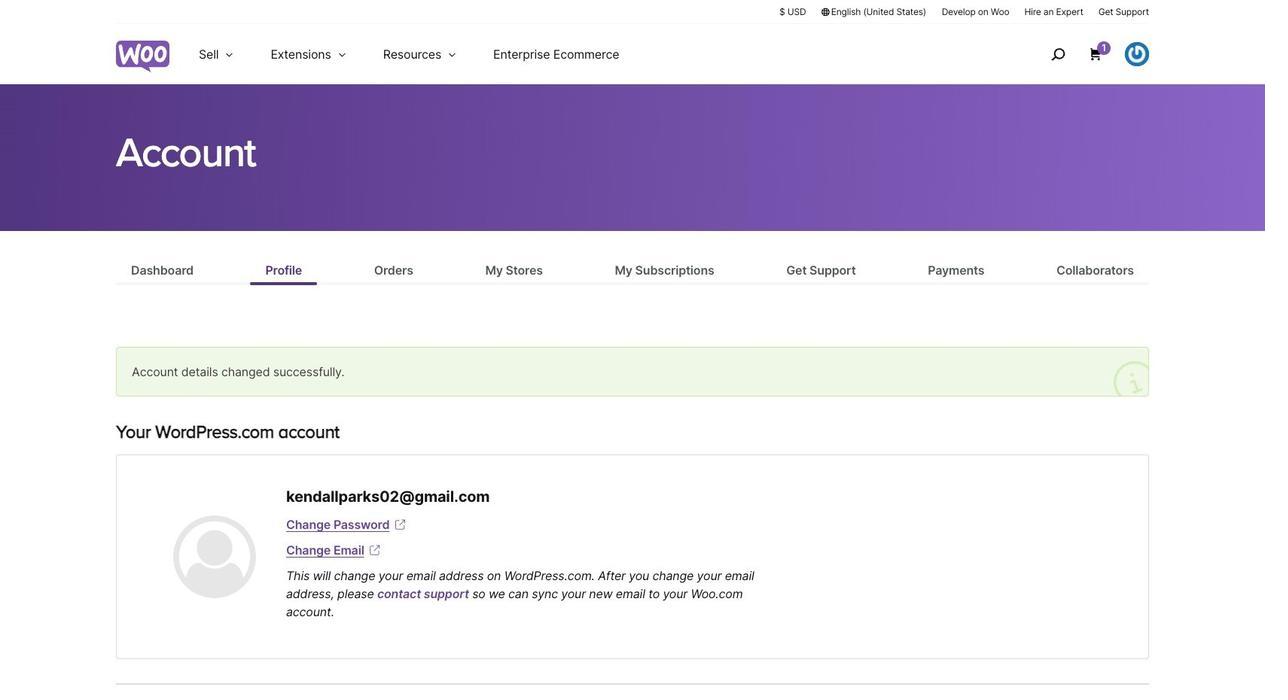 Task type: locate. For each thing, give the bounding box(es) containing it.
0 vertical spatial external link image
[[393, 517, 408, 532]]

0 horizontal spatial external link image
[[367, 543, 382, 558]]

external link image
[[393, 517, 408, 532], [367, 543, 382, 558]]

alert
[[116, 347, 1149, 397]]

1 horizontal spatial external link image
[[393, 517, 408, 532]]

open account menu image
[[1125, 42, 1149, 66]]

gravatar image image
[[173, 516, 256, 599]]

search image
[[1046, 42, 1070, 66]]



Task type: vqa. For each thing, say whether or not it's contained in the screenshot.
bottom external link icon
no



Task type: describe. For each thing, give the bounding box(es) containing it.
1 vertical spatial external link image
[[367, 543, 382, 558]]

service navigation menu element
[[1019, 30, 1149, 79]]



